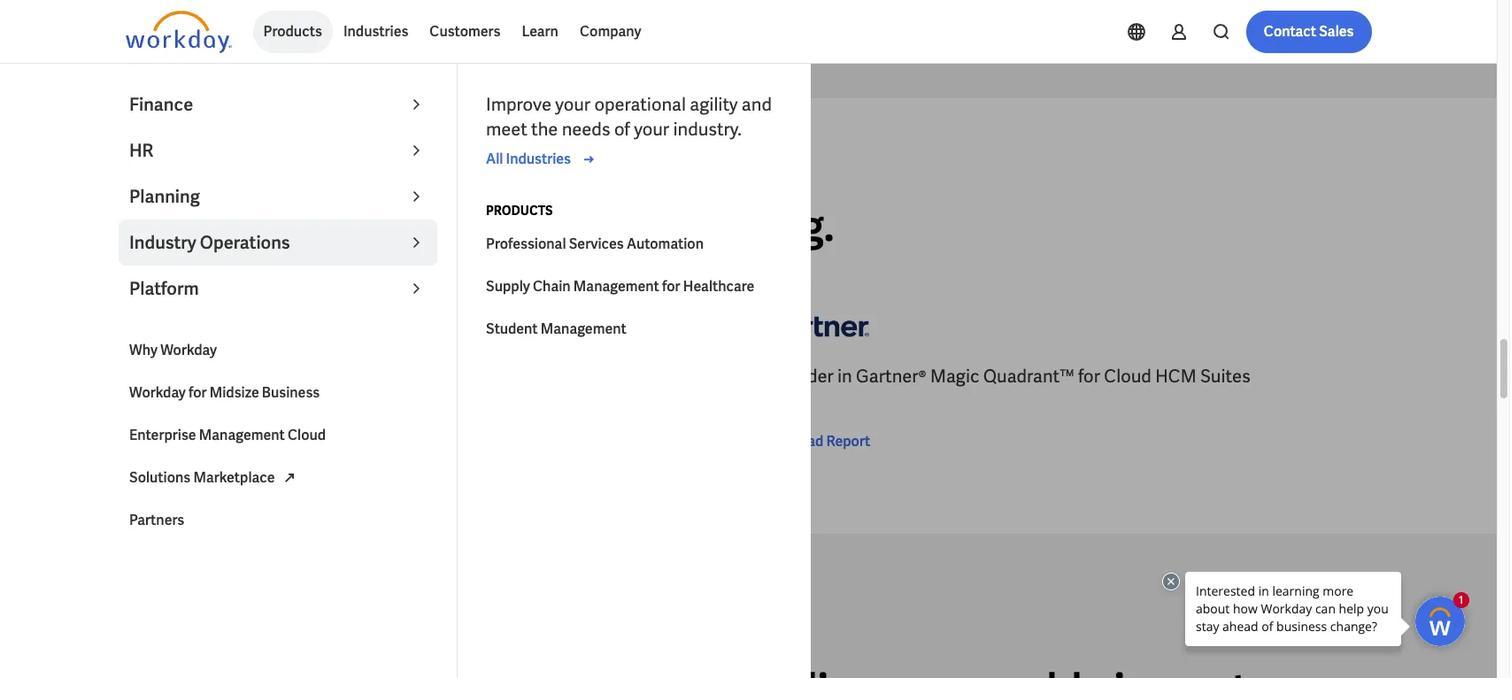 Task type: locate. For each thing, give the bounding box(es) containing it.
cloud
[[509, 365, 556, 388], [1104, 365, 1151, 388], [288, 426, 326, 444]]

finance button
[[119, 81, 437, 127]]

read report link
[[763, 431, 870, 453], [125, 456, 233, 477]]

your down operational
[[634, 118, 669, 141]]

improve your operational agility and meet the needs of your industry.
[[486, 93, 772, 141]]

0 horizontal spatial read report link
[[125, 456, 233, 477]]

gartner image
[[125, 300, 231, 350], [763, 300, 869, 350]]

1 horizontal spatial report
[[826, 432, 870, 451]]

for
[[662, 277, 680, 296], [483, 365, 505, 388], [596, 365, 618, 388], [1078, 365, 1100, 388], [189, 383, 207, 402]]

management down "enterprises"
[[199, 426, 285, 444]]

1 horizontal spatial gartner®
[[856, 365, 926, 388]]

industry
[[129, 231, 196, 254]]

chain
[[533, 277, 571, 296]]

report
[[826, 432, 870, 451], [189, 457, 233, 476]]

cloud down business
[[288, 426, 326, 444]]

management down professional services automation link
[[573, 277, 659, 296]]

cloud left erp
[[509, 365, 556, 388]]

1 magic from the left
[[335, 365, 384, 388]]

0 vertical spatial read
[[791, 432, 823, 451]]

in
[[293, 199, 328, 254], [200, 365, 215, 388], [837, 365, 852, 388]]

analysts
[[164, 156, 227, 172]]

a
[[125, 199, 155, 254], [125, 365, 137, 388], [763, 365, 775, 388]]

workday up enterprise
[[129, 383, 186, 402]]

0 vertical spatial management
[[573, 277, 659, 296]]

contact sales link
[[1246, 11, 1372, 53]]

0 horizontal spatial read report
[[154, 457, 233, 476]]

student management
[[486, 320, 626, 338]]

0 horizontal spatial report
[[189, 457, 233, 476]]

0 vertical spatial read report link
[[763, 431, 870, 453]]

1 vertical spatial workday
[[129, 383, 186, 402]]

finance,
[[337, 199, 490, 254]]

1 horizontal spatial cloud
[[509, 365, 556, 388]]

0 horizontal spatial in
[[200, 365, 215, 388]]

midsize
[[210, 383, 259, 402]]

read report link for a leader in 2023 gartner® magic quadrant™ for cloud erp for service- centric enterprises
[[125, 456, 233, 477]]

in inside a leader in 2023 gartner® magic quadrant™ for cloud erp for service- centric enterprises
[[200, 365, 215, 388]]

what analysts say
[[125, 156, 252, 172]]

in for gartner®
[[837, 365, 852, 388]]

1 horizontal spatial and
[[742, 93, 772, 116]]

and up supply chain management for healthcare
[[574, 199, 647, 254]]

professional services automation link
[[475, 223, 794, 266]]

industries button
[[333, 11, 419, 53]]

industries down the
[[506, 150, 571, 168]]

1 horizontal spatial magic
[[930, 365, 979, 388]]

management
[[573, 277, 659, 296], [541, 320, 626, 338], [199, 426, 285, 444]]

supply chain management for healthcare
[[486, 277, 754, 296]]

professional
[[486, 235, 566, 253]]

healthcare
[[683, 277, 754, 296]]

read
[[791, 432, 823, 451], [154, 457, 186, 476]]

1 vertical spatial management
[[541, 320, 626, 338]]

1 vertical spatial and
[[574, 199, 647, 254]]

workday
[[160, 341, 217, 359], [129, 383, 186, 402]]

meet
[[486, 118, 527, 141]]

1 vertical spatial read
[[154, 457, 186, 476]]

2 vertical spatial management
[[199, 426, 285, 444]]

operations
[[200, 231, 290, 254]]

learn button
[[511, 11, 569, 53]]

2 quadrant™ from the left
[[983, 365, 1074, 388]]

quadrant™
[[388, 365, 479, 388], [983, 365, 1074, 388]]

in for finance,
[[293, 199, 328, 254]]

platform button
[[119, 266, 437, 312]]

magic
[[335, 365, 384, 388], [930, 365, 979, 388]]

1 gartner® from the left
[[261, 365, 331, 388]]

marketplace
[[193, 468, 275, 487]]

cloud inside a leader in 2023 gartner® magic quadrant™ for cloud erp for service- centric enterprises
[[509, 365, 556, 388]]

erp
[[560, 365, 592, 388]]

your up needs
[[555, 93, 591, 116]]

0 horizontal spatial industries
[[343, 22, 408, 41]]

partners
[[129, 511, 184, 529]]

customers
[[430, 22, 500, 41]]

read report
[[791, 432, 870, 451], [154, 457, 233, 476]]

workday right why
[[160, 341, 217, 359]]

service-
[[622, 365, 687, 388]]

industries
[[343, 22, 408, 41], [506, 150, 571, 168]]

0 vertical spatial industries
[[343, 22, 408, 41]]

gartner®
[[261, 365, 331, 388], [856, 365, 926, 388]]

go to the homepage image
[[125, 11, 231, 53]]

workday for midsize business
[[129, 383, 320, 402]]

for left midsize
[[189, 383, 207, 402]]

1 vertical spatial industries
[[506, 150, 571, 168]]

1 leader from the left
[[141, 365, 196, 388]]

0 horizontal spatial gartner®
[[261, 365, 331, 388]]

suites
[[1200, 365, 1250, 388]]

say
[[230, 156, 252, 172]]

2 gartner image from the left
[[763, 300, 869, 350]]

all industries link
[[486, 149, 599, 170]]

leader for a leader in 2023 gartner® magic quadrant™ for cloud erp for service- centric enterprises
[[141, 365, 196, 388]]

1 vertical spatial read report link
[[125, 456, 233, 477]]

2 leader from the left
[[778, 365, 834, 388]]

a inside a leader in 2023 gartner® magic quadrant™ for cloud erp for service- centric enterprises
[[125, 365, 137, 388]]

all
[[486, 150, 503, 168]]

1 quadrant™ from the left
[[388, 365, 479, 388]]

industry operations button
[[119, 220, 437, 266]]

0 horizontal spatial gartner image
[[125, 300, 231, 350]]

0 horizontal spatial leader
[[141, 365, 196, 388]]

0 vertical spatial and
[[742, 93, 772, 116]]

and
[[742, 93, 772, 116], [574, 199, 647, 254]]

0 horizontal spatial your
[[555, 93, 591, 116]]

0 vertical spatial report
[[826, 432, 870, 451]]

1 horizontal spatial read report
[[791, 432, 870, 451]]

supply chain management for healthcare link
[[475, 266, 794, 308]]

needs
[[562, 118, 610, 141]]

2 magic from the left
[[930, 365, 979, 388]]

1 horizontal spatial gartner image
[[763, 300, 869, 350]]

enterprises
[[188, 390, 280, 413]]

1 horizontal spatial in
[[293, 199, 328, 254]]

1 horizontal spatial leader
[[778, 365, 834, 388]]

1 horizontal spatial read report link
[[763, 431, 870, 453]]

for right erp
[[596, 365, 618, 388]]

operational
[[594, 93, 686, 116]]

cloud left hcm
[[1104, 365, 1151, 388]]

1 gartner image from the left
[[125, 300, 231, 350]]

0 horizontal spatial magic
[[335, 365, 384, 388]]

management up erp
[[541, 320, 626, 338]]

and right agility
[[742, 93, 772, 116]]

agility
[[690, 93, 738, 116]]

of
[[614, 118, 630, 141]]

your
[[555, 93, 591, 116], [634, 118, 669, 141]]

industries right products
[[343, 22, 408, 41]]

0 vertical spatial workday
[[160, 341, 217, 359]]

1 horizontal spatial your
[[634, 118, 669, 141]]

and inside improve your operational agility and meet the needs of your industry.
[[742, 93, 772, 116]]

for down student
[[483, 365, 505, 388]]

1 horizontal spatial quadrant™
[[983, 365, 1074, 388]]

leader inside a leader in 2023 gartner® magic quadrant™ for cloud erp for service- centric enterprises
[[141, 365, 196, 388]]

leader
[[141, 365, 196, 388], [778, 365, 834, 388]]

0 horizontal spatial quadrant™
[[388, 365, 479, 388]]

2 horizontal spatial in
[[837, 365, 852, 388]]

hr
[[129, 139, 153, 162]]

company
[[580, 22, 641, 41]]

enterprise
[[129, 426, 196, 444]]



Task type: describe. For each thing, give the bounding box(es) containing it.
2023
[[219, 365, 257, 388]]

a for a leader in 2023 gartner® magic quadrant™ for cloud erp for service- centric enterprises
[[125, 365, 137, 388]]

planning.
[[656, 199, 834, 254]]

sales
[[1319, 22, 1354, 41]]

0 vertical spatial read report
[[791, 432, 870, 451]]

industry.
[[673, 118, 742, 141]]

planning button
[[119, 173, 437, 220]]

improve
[[486, 93, 551, 116]]

services
[[569, 235, 624, 253]]

supply
[[486, 277, 530, 296]]

customers button
[[419, 11, 511, 53]]

quadrant™ inside a leader in 2023 gartner® magic quadrant™ for cloud erp for service- centric enterprises
[[388, 365, 479, 388]]

leader
[[163, 199, 284, 254]]

a leader in 2023 gartner® magic quadrant™ for cloud erp for service- centric enterprises
[[125, 365, 687, 413]]

planning
[[129, 185, 200, 208]]

industry operations
[[129, 231, 290, 254]]

2 gartner® from the left
[[856, 365, 926, 388]]

company button
[[569, 11, 652, 53]]

automation
[[627, 235, 704, 253]]

why workday link
[[119, 329, 437, 372]]

1 horizontal spatial industries
[[506, 150, 571, 168]]

professional services automation
[[486, 235, 704, 253]]

1 vertical spatial read report
[[154, 457, 233, 476]]

solutions marketplace link
[[119, 457, 437, 499]]

0 horizontal spatial and
[[574, 199, 647, 254]]

partners link
[[119, 499, 437, 542]]

industries inside dropdown button
[[343, 22, 408, 41]]

a leader in gartner® magic quadrant™ for cloud hcm suites
[[763, 365, 1250, 388]]

leader for a leader in gartner® magic quadrant™ for cloud hcm suites
[[778, 365, 834, 388]]

in for 2023
[[200, 365, 215, 388]]

what
[[125, 156, 162, 172]]

for down automation
[[662, 277, 680, 296]]

a leader in finance, hr, and planning.
[[125, 199, 834, 254]]

the
[[531, 118, 558, 141]]

student management link
[[475, 308, 794, 351]]

student
[[486, 320, 538, 338]]

for left hcm
[[1078, 365, 1100, 388]]

platform
[[129, 277, 199, 300]]

0 horizontal spatial cloud
[[288, 426, 326, 444]]

hr,
[[498, 199, 566, 254]]

finance
[[129, 93, 193, 116]]

products
[[263, 22, 322, 41]]

products button
[[253, 11, 333, 53]]

management for for
[[541, 320, 626, 338]]

enterprise management cloud link
[[119, 414, 437, 457]]

enterprise management cloud
[[129, 426, 326, 444]]

centric
[[125, 390, 185, 413]]

gartner image for gartner®
[[763, 300, 869, 350]]

gartner image for 2023
[[125, 300, 231, 350]]

management for business
[[199, 426, 285, 444]]

learn
[[522, 22, 558, 41]]

gartner® inside a leader in 2023 gartner® magic quadrant™ for cloud erp for service- centric enterprises
[[261, 365, 331, 388]]

magic inside a leader in 2023 gartner® magic quadrant™ for cloud erp for service- centric enterprises
[[335, 365, 384, 388]]

1 horizontal spatial read
[[791, 432, 823, 451]]

workday for midsize business link
[[119, 372, 437, 414]]

contact
[[1264, 22, 1316, 41]]

a for a leader in finance, hr, and planning.
[[125, 199, 155, 254]]

hcm
[[1155, 365, 1196, 388]]

hr button
[[119, 127, 437, 173]]

0 horizontal spatial read
[[154, 457, 186, 476]]

0 vertical spatial your
[[555, 93, 591, 116]]

why workday
[[129, 341, 217, 359]]

opens in a new tab image
[[278, 467, 300, 488]]

a for a leader in gartner® magic quadrant™ for cloud hcm suites
[[763, 365, 775, 388]]

2 horizontal spatial cloud
[[1104, 365, 1151, 388]]

1 vertical spatial your
[[634, 118, 669, 141]]

contact sales
[[1264, 22, 1354, 41]]

solutions marketplace
[[129, 468, 275, 487]]

products
[[486, 203, 553, 219]]

read report link for a leader in gartner® magic quadrant™ for cloud hcm suites
[[763, 431, 870, 453]]

why
[[129, 341, 158, 359]]

all industries
[[486, 150, 571, 168]]

1 vertical spatial report
[[189, 457, 233, 476]]

business
[[262, 383, 320, 402]]

solutions
[[129, 468, 191, 487]]



Task type: vqa. For each thing, say whether or not it's contained in the screenshot.
is
no



